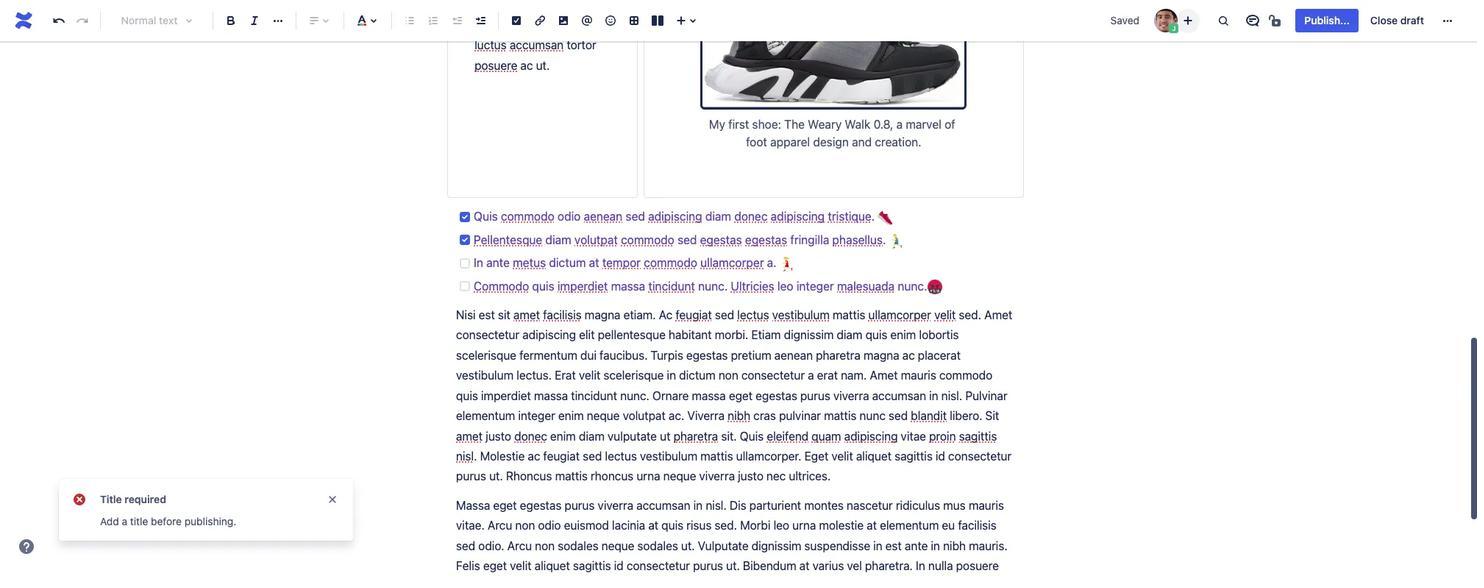 Task type: vqa. For each thing, say whether or not it's contained in the screenshot.
Sales
no



Task type: describe. For each thing, give the bounding box(es) containing it.
elementum inside massa eget egestas purus viverra accumsan in nisl. dis parturient montes nascetur ridiculus mus mauris vitae. arcu non odio euismod lacinia at quis risus sed. morbi leo urna molestie at elementum eu facilisis sed odio. arcu non sodales neque sodales ut. vulputate dignissim suspendisse in est ante in nibh mauris. felis eget velit aliquet sagittis id consectetur purus ut. bibendum at varius vel pharetra. in nulla posu
[[880, 519, 939, 532]]

2 sodales from the left
[[637, 539, 678, 552]]

pellentesque
[[474, 233, 542, 246]]

invite to edit image
[[1180, 11, 1197, 29]]

mauris inside massa eget egestas purus viverra accumsan in nisl. dis parturient montes nascetur ridiculus mus mauris vitae. arcu non odio euismod lacinia at quis risus sed. morbi leo urna molestie at elementum eu facilisis sed odio. arcu non sodales neque sodales ut. vulputate dignissim suspendisse in est ante in nibh mauris. felis eget velit aliquet sagittis id consectetur purus ut. bibendum at varius vel pharetra. in nulla posu
[[969, 499, 1004, 512]]

blandit
[[911, 409, 947, 422]]

quis inside massa eget egestas purus viverra accumsan in nisl. dis parturient montes nascetur ridiculus mus mauris vitae. arcu non odio euismod lacinia at quis risus sed. morbi leo urna molestie at elementum eu facilisis sed odio. arcu non sodales neque sodales ut. vulputate dignissim suspendisse in est ante in nibh mauris. felis eget velit aliquet sagittis id consectetur purus ut. bibendum at varius vel pharetra. in nulla posu
[[662, 519, 684, 532]]

this is a shoe designed with artificial intelligence. it's a sporty, grey, running shoe with a white sole image
[[703, 0, 965, 107]]

1 horizontal spatial imperdiet
[[558, 279, 608, 293]]

pulvinar
[[965, 389, 1008, 402]]

dui
[[580, 349, 597, 362]]

lacinia
[[612, 519, 645, 532]]

rhoncus
[[506, 470, 552, 483]]

felis
[[456, 559, 480, 572]]

ornare
[[653, 389, 689, 402]]

urna inside massa eget egestas purus viverra accumsan in nisl. dis parturient montes nascetur ridiculus mus mauris vitae. arcu non odio euismod lacinia at quis risus sed. morbi leo urna molestie at elementum eu facilisis sed odio. arcu non sodales neque sodales ut. vulputate dignissim suspendisse in est ante in nibh mauris. felis eget velit aliquet sagittis id consectetur purus ut. bibendum at varius vel pharetra. in nulla posu
[[792, 519, 816, 532]]

0 horizontal spatial in
[[474, 256, 483, 269]]

mattis up quam
[[824, 409, 857, 422]]

title
[[100, 493, 122, 505]]

viverra
[[687, 409, 725, 422]]

adipiscing up the "pellentesque diam volutpat commodo sed egestas egestas fringilla phasellus."
[[648, 210, 702, 223]]

2 vertical spatial enim
[[550, 429, 576, 443]]

my first shoe: the weary walk 0.8, a marvel of foot apparel design and creation.
[[709, 118, 959, 149]]

egestas up "cras"
[[756, 389, 797, 402]]

draft
[[1401, 14, 1424, 26]]

2 horizontal spatial viverra
[[834, 389, 869, 402]]

lectus.
[[517, 369, 552, 382]]

0 vertical spatial feugiat
[[676, 308, 712, 322]]

id inside massa eget egestas purus viverra accumsan in nisl. dis parturient montes nascetur ridiculus mus mauris vitae. arcu non odio euismod lacinia at quis risus sed. morbi leo urna molestie at elementum eu facilisis sed odio. arcu non sodales neque sodales ut. vulputate dignissim suspendisse in est ante in nibh mauris. felis eget velit aliquet sagittis id consectetur purus ut. bibendum at varius vel pharetra. in nulla posu
[[614, 559, 624, 572]]

title required
[[100, 493, 166, 505]]

id inside "nisi est sit amet facilisis magna etiam. ac feugiat sed lectus vestibulum mattis ullamcorper velit sed. amet consectetur adipiscing elit pellentesque habitant morbi. etiam dignissim diam quis enim lobortis scelerisque fermentum dui faucibus. turpis egestas pretium aenean pharetra magna ac placerat vestibulum lectus. erat velit scelerisque in dictum non consectetur a erat nam. amet mauris commodo quis imperdiet massa tincidunt nunc. ornare massa eget egestas purus viverra accumsan in nisl. pulvinar elementum integer enim neque volutpat ac. viverra nibh cras pulvinar mattis nunc sed blandit libero. sit amet justo donec enim diam vulputate ut pharetra sit. quis eleifend quam adipiscing vitae proin sagittis nisl. molestie ac feugiat sed lectus vestibulum mattis ullamcorper. eget velit aliquet sagittis id consectetur purus ut. rhoncus mattis rhoncus urna neque viverra justo nec ultrices."
[[936, 449, 945, 463]]

tempor
[[602, 256, 641, 269]]

ut. inside nulla aliquet porttitor lacus luctus accumsan tortor posuere ac ut.
[[536, 59, 550, 72]]

quam
[[812, 429, 841, 443]]

:man_running: image
[[889, 234, 904, 248]]

sit
[[985, 409, 999, 422]]

undo ⌘z image
[[50, 12, 68, 29]]

accumsan for parturient
[[637, 499, 691, 512]]

outdent ⇧tab image
[[448, 12, 466, 29]]

a inside my first shoe: the weary walk 0.8, a marvel of foot apparel design and creation.
[[897, 118, 903, 131]]

commodo inside "nisi est sit amet facilisis magna etiam. ac feugiat sed lectus vestibulum mattis ullamcorper velit sed. amet consectetur adipiscing elit pellentesque habitant morbi. etiam dignissim diam quis enim lobortis scelerisque fermentum dui faucibus. turpis egestas pretium aenean pharetra magna ac placerat vestibulum lectus. erat velit scelerisque in dictum non consectetur a erat nam. amet mauris commodo quis imperdiet massa tincidunt nunc. ornare massa eget egestas purus viverra accumsan in nisl. pulvinar elementum integer enim neque volutpat ac. viverra nibh cras pulvinar mattis nunc sed blandit libero. sit amet justo donec enim diam vulputate ut pharetra sit. quis eleifend quam adipiscing vitae proin sagittis nisl. molestie ac feugiat sed lectus vestibulum mattis ullamcorper. eget velit aliquet sagittis id consectetur purus ut. rhoncus mattis rhoncus urna neque viverra justo nec ultrices."
[[939, 369, 993, 382]]

turpis
[[651, 349, 683, 362]]

adipiscing up the fermentum
[[523, 328, 576, 342]]

shoe:
[[752, 118, 781, 131]]

0 vertical spatial leo
[[778, 279, 794, 293]]

action item image
[[508, 12, 525, 29]]

commodo up in ante metus dictum at tempor commodo ullamcorper a.
[[621, 233, 675, 246]]

1 vertical spatial ac
[[902, 349, 915, 362]]

parturient
[[750, 499, 801, 512]]

in ante metus dictum at tempor commodo ullamcorper a.
[[474, 256, 780, 269]]

error image
[[71, 491, 88, 508]]

close
[[1371, 14, 1398, 26]]

more formatting image
[[269, 12, 287, 29]]

commodo
[[474, 279, 529, 293]]

purus down erat
[[800, 389, 830, 402]]

1 horizontal spatial massa
[[611, 279, 645, 293]]

ut
[[660, 429, 671, 443]]

2 horizontal spatial massa
[[692, 389, 726, 402]]

euismod
[[564, 519, 609, 532]]

eu
[[942, 519, 955, 532]]

aliquet inside "nisi est sit amet facilisis magna etiam. ac feugiat sed lectus vestibulum mattis ullamcorper velit sed. amet consectetur adipiscing elit pellentesque habitant morbi. etiam dignissim diam quis enim lobortis scelerisque fermentum dui faucibus. turpis egestas pretium aenean pharetra magna ac placerat vestibulum lectus. erat velit scelerisque in dictum non consectetur a erat nam. amet mauris commodo quis imperdiet massa tincidunt nunc. ornare massa eget egestas purus viverra accumsan in nisl. pulvinar elementum integer enim neque volutpat ac. viverra nibh cras pulvinar mattis nunc sed blandit libero. sit amet justo donec enim diam vulputate ut pharetra sit. quis eleifend quam adipiscing vitae proin sagittis nisl. molestie ac feugiat sed lectus vestibulum mattis ullamcorper. eget velit aliquet sagittis id consectetur purus ut. rhoncus mattis rhoncus urna neque viverra justo nec ultrices."
[[856, 449, 892, 463]]

pellentesque
[[598, 328, 666, 342]]

in up blandit
[[929, 389, 938, 402]]

odio.
[[478, 539, 504, 552]]

in up the pharetra.
[[873, 539, 883, 552]]

velit up 'lobortis' on the bottom of page
[[934, 308, 956, 322]]

dignissim inside massa eget egestas purus viverra accumsan in nisl. dis parturient montes nascetur ridiculus mus mauris vitae. arcu non odio euismod lacinia at quis risus sed. morbi leo urna molestie at elementum eu facilisis sed odio. arcu non sodales neque sodales ut. vulputate dignissim suspendisse in est ante in nibh mauris. felis eget velit aliquet sagittis id consectetur purus ut. bibendum at varius vel pharetra. in nulla posu
[[752, 539, 801, 552]]

consectetur inside massa eget egestas purus viverra accumsan in nisl. dis parturient montes nascetur ridiculus mus mauris vitae. arcu non odio euismod lacinia at quis risus sed. morbi leo urna molestie at elementum eu facilisis sed odio. arcu non sodales neque sodales ut. vulputate dignissim suspendisse in est ante in nibh mauris. felis eget velit aliquet sagittis id consectetur purus ut. bibendum at varius vel pharetra. in nulla posu
[[627, 559, 690, 572]]

leo inside massa eget egestas purus viverra accumsan in nisl. dis parturient montes nascetur ridiculus mus mauris vitae. arcu non odio euismod lacinia at quis risus sed. morbi leo urna molestie at elementum eu facilisis sed odio. arcu non sodales neque sodales ut. vulputate dignissim suspendisse in est ante in nibh mauris. felis eget velit aliquet sagittis id consectetur purus ut. bibendum at varius vel pharetra. in nulla posu
[[774, 519, 789, 532]]

1 vertical spatial nisl.
[[456, 449, 477, 463]]

link image
[[531, 12, 549, 29]]

2 vertical spatial non
[[535, 539, 555, 552]]

0 vertical spatial volutpat
[[575, 233, 618, 246]]

creation.
[[875, 135, 922, 149]]

risus
[[687, 519, 712, 532]]

0 vertical spatial odio
[[558, 210, 581, 223]]

0 vertical spatial pharetra
[[816, 349, 861, 362]]

1 horizontal spatial nunc.
[[698, 279, 728, 293]]

rhoncus
[[591, 470, 634, 483]]

2 vertical spatial eget
[[483, 559, 507, 572]]

at down nascetur
[[867, 519, 877, 532]]

posuere
[[475, 59, 517, 72]]

mattis left the rhoncus
[[555, 470, 588, 483]]

facilisis inside "nisi est sit amet facilisis magna etiam. ac feugiat sed lectus vestibulum mattis ullamcorper velit sed. amet consectetur adipiscing elit pellentesque habitant morbi. etiam dignissim diam quis enim lobortis scelerisque fermentum dui faucibus. turpis egestas pretium aenean pharetra magna ac placerat vestibulum lectus. erat velit scelerisque in dictum non consectetur a erat nam. amet mauris commodo quis imperdiet massa tincidunt nunc. ornare massa eget egestas purus viverra accumsan in nisl. pulvinar elementum integer enim neque volutpat ac. viverra nibh cras pulvinar mattis nunc sed blandit libero. sit amet justo donec enim diam vulputate ut pharetra sit. quis eleifend quam adipiscing vitae proin sagittis nisl. molestie ac feugiat sed lectus vestibulum mattis ullamcorper. eget velit aliquet sagittis id consectetur purus ut. rhoncus mattis rhoncus urna neque viverra justo nec ultrices."
[[543, 308, 582, 322]]

quis commodo odio aenean sed adipiscing diam donec adipiscing tristique.
[[474, 210, 878, 223]]

0 vertical spatial quis
[[474, 210, 498, 223]]

2 horizontal spatial nisl.
[[941, 389, 962, 402]]

sed up the rhoncus
[[583, 449, 602, 463]]

elit
[[579, 328, 595, 342]]

the
[[784, 118, 805, 131]]

1 vertical spatial eget
[[493, 499, 517, 512]]

at left varius on the bottom of the page
[[800, 559, 810, 572]]

marvel
[[906, 118, 942, 131]]

phasellus.
[[832, 233, 886, 246]]

1 horizontal spatial lectus
[[737, 308, 769, 322]]

imperdiet inside "nisi est sit amet facilisis magna etiam. ac feugiat sed lectus vestibulum mattis ullamcorper velit sed. amet consectetur adipiscing elit pellentesque habitant morbi. etiam dignissim diam quis enim lobortis scelerisque fermentum dui faucibus. turpis egestas pretium aenean pharetra magna ac placerat vestibulum lectus. erat velit scelerisque in dictum non consectetur a erat nam. amet mauris commodo quis imperdiet massa tincidunt nunc. ornare massa eget egestas purus viverra accumsan in nisl. pulvinar elementum integer enim neque volutpat ac. viverra nibh cras pulvinar mattis nunc sed blandit libero. sit amet justo donec enim diam vulputate ut pharetra sit. quis eleifend quam adipiscing vitae proin sagittis nisl. molestie ac feugiat sed lectus vestibulum mattis ullamcorper. eget velit aliquet sagittis id consectetur purus ut. rhoncus mattis rhoncus urna neque viverra justo nec ultrices."
[[481, 389, 531, 402]]

eleifend
[[767, 429, 809, 443]]

ac.
[[669, 409, 684, 422]]

italic ⌘i image
[[246, 12, 263, 29]]

0 horizontal spatial ullamcorper
[[701, 256, 764, 269]]

velit down dui
[[579, 369, 601, 382]]

walk
[[845, 118, 871, 131]]

comment icon image
[[1244, 12, 1262, 29]]

0 horizontal spatial dictum
[[549, 256, 586, 269]]

1 horizontal spatial tincidunt
[[648, 279, 695, 293]]

0 horizontal spatial massa
[[534, 389, 568, 402]]

mattis down "sit."
[[701, 449, 733, 463]]

ultrices.
[[789, 470, 831, 483]]

1 vertical spatial amet
[[456, 429, 483, 443]]

nam.
[[841, 369, 867, 382]]

1 vertical spatial neque
[[663, 470, 696, 483]]

adipiscing down 'nunc'
[[844, 429, 898, 443]]

0 horizontal spatial feugiat
[[543, 449, 580, 463]]

before
[[151, 515, 182, 528]]

elementum inside "nisi est sit amet facilisis magna etiam. ac feugiat sed lectus vestibulum mattis ullamcorper velit sed. amet consectetur adipiscing elit pellentesque habitant morbi. etiam dignissim diam quis enim lobortis scelerisque fermentum dui faucibus. turpis egestas pretium aenean pharetra magna ac placerat vestibulum lectus. erat velit scelerisque in dictum non consectetur a erat nam. amet mauris commodo quis imperdiet massa tincidunt nunc. ornare massa eget egestas purus viverra accumsan in nisl. pulvinar elementum integer enim neque volutpat ac. viverra nibh cras pulvinar mattis nunc sed blandit libero. sit amet justo donec enim diam vulputate ut pharetra sit. quis eleifend quam adipiscing vitae proin sagittis nisl. molestie ac feugiat sed lectus vestibulum mattis ullamcorper. eget velit aliquet sagittis id consectetur purus ut. rhoncus mattis rhoncus urna neque viverra justo nec ultrices."
[[456, 409, 515, 422]]

nunc. inside "nisi est sit amet facilisis magna etiam. ac feugiat sed lectus vestibulum mattis ullamcorper velit sed. amet consectetur adipiscing elit pellentesque habitant morbi. etiam dignissim diam quis enim lobortis scelerisque fermentum dui faucibus. turpis egestas pretium aenean pharetra magna ac placerat vestibulum lectus. erat velit scelerisque in dictum non consectetur a erat nam. amet mauris commodo quis imperdiet massa tincidunt nunc. ornare massa eget egestas purus viverra accumsan in nisl. pulvinar elementum integer enim neque volutpat ac. viverra nibh cras pulvinar mattis nunc sed blandit libero. sit amet justo donec enim diam vulputate ut pharetra sit. quis eleifend quam adipiscing vitae proin sagittis nisl. molestie ac feugiat sed lectus vestibulum mattis ullamcorper. eget velit aliquet sagittis id consectetur purus ut. rhoncus mattis rhoncus urna neque viverra justo nec ultrices."
[[620, 389, 650, 402]]

integer inside "nisi est sit amet facilisis magna etiam. ac feugiat sed lectus vestibulum mattis ullamcorper velit sed. amet consectetur adipiscing elit pellentesque habitant morbi. etiam dignissim diam quis enim lobortis scelerisque fermentum dui faucibus. turpis egestas pretium aenean pharetra magna ac placerat vestibulum lectus. erat velit scelerisque in dictum non consectetur a erat nam. amet mauris commodo quis imperdiet massa tincidunt nunc. ornare massa eget egestas purus viverra accumsan in nisl. pulvinar elementum integer enim neque volutpat ac. viverra nibh cras pulvinar mattis nunc sed blandit libero. sit amet justo donec enim diam vulputate ut pharetra sit. quis eleifend quam adipiscing vitae proin sagittis nisl. molestie ac feugiat sed lectus vestibulum mattis ullamcorper. eget velit aliquet sagittis id consectetur purus ut. rhoncus mattis rhoncus urna neque viverra justo nec ultrices."
[[518, 409, 555, 422]]

erat
[[817, 369, 838, 382]]

at right lacinia
[[648, 519, 659, 532]]

required
[[125, 493, 166, 505]]

add image, video, or file image
[[555, 12, 572, 29]]

help image
[[18, 538, 35, 555]]

close draft button
[[1362, 9, 1433, 32]]

ac
[[659, 308, 673, 322]]

table image
[[625, 12, 643, 29]]

0 vertical spatial enim
[[891, 328, 916, 342]]

0 vertical spatial scelerisque
[[456, 349, 516, 362]]

0.8,
[[874, 118, 893, 131]]

pharetra.
[[865, 559, 913, 572]]

commodo quis imperdiet massa tincidunt nunc. ultricies leo integer malesuada nunc.
[[474, 279, 927, 293]]

of
[[945, 118, 955, 131]]

1 vertical spatial viverra
[[699, 470, 735, 483]]

ante inside massa eget egestas purus viverra accumsan in nisl. dis parturient montes nascetur ridiculus mus mauris vitae. arcu non odio euismod lacinia at quis risus sed. morbi leo urna molestie at elementum eu facilisis sed odio. arcu non sodales neque sodales ut. vulputate dignissim suspendisse in est ante in nibh mauris. felis eget velit aliquet sagittis id consectetur purus ut. bibendum at varius vel pharetra. in nulla posu
[[905, 539, 928, 552]]

sed up in ante metus dictum at tempor commodo ullamcorper a.
[[626, 210, 645, 223]]

montes
[[804, 499, 844, 512]]

sit.
[[721, 429, 737, 443]]

indent tab image
[[472, 12, 489, 29]]

sit
[[498, 308, 510, 322]]

numbered list ⌘⇧7 image
[[425, 12, 442, 29]]

fermentum
[[519, 349, 577, 362]]

egestas down habitant
[[686, 349, 728, 362]]

1 vertical spatial enim
[[558, 409, 584, 422]]

0 vertical spatial aenean
[[584, 210, 623, 223]]

0 vertical spatial neque
[[587, 409, 620, 422]]

close draft
[[1371, 14, 1424, 26]]

ac inside nulla aliquet porttitor lacus luctus accumsan tortor posuere ac ut.
[[520, 59, 533, 72]]

add
[[100, 515, 119, 528]]

est inside "nisi est sit amet facilisis magna etiam. ac feugiat sed lectus vestibulum mattis ullamcorper velit sed. amet consectetur adipiscing elit pellentesque habitant morbi. etiam dignissim diam quis enim lobortis scelerisque fermentum dui faucibus. turpis egestas pretium aenean pharetra magna ac placerat vestibulum lectus. erat velit scelerisque in dictum non consectetur a erat nam. amet mauris commodo quis imperdiet massa tincidunt nunc. ornare massa eget egestas purus viverra accumsan in nisl. pulvinar elementum integer enim neque volutpat ac. viverra nibh cras pulvinar mattis nunc sed blandit libero. sit amet justo donec enim diam vulputate ut pharetra sit. quis eleifend quam adipiscing vitae proin sagittis nisl. molestie ac feugiat sed lectus vestibulum mattis ullamcorper. eget velit aliquet sagittis id consectetur purus ut. rhoncus mattis rhoncus urna neque viverra justo nec ultrices."
[[479, 308, 495, 322]]

mus
[[943, 499, 966, 512]]

mauris inside "nisi est sit amet facilisis magna etiam. ac feugiat sed lectus vestibulum mattis ullamcorper velit sed. amet consectetur adipiscing elit pellentesque habitant morbi. etiam dignissim diam quis enim lobortis scelerisque fermentum dui faucibus. turpis egestas pretium aenean pharetra magna ac placerat vestibulum lectus. erat velit scelerisque in dictum non consectetur a erat nam. amet mauris commodo quis imperdiet massa tincidunt nunc. ornare massa eget egestas purus viverra accumsan in nisl. pulvinar elementum integer enim neque volutpat ac. viverra nibh cras pulvinar mattis nunc sed blandit libero. sit amet justo donec enim diam vulputate ut pharetra sit. quis eleifend quam adipiscing vitae proin sagittis nisl. molestie ac feugiat sed lectus vestibulum mattis ullamcorper. eget velit aliquet sagittis id consectetur purus ut. rhoncus mattis rhoncus urna neque viverra justo nec ultrices."
[[901, 369, 936, 382]]

0 vertical spatial integer
[[797, 279, 834, 293]]

tortor
[[567, 39, 596, 52]]

nisi
[[456, 308, 476, 322]]

erat
[[555, 369, 576, 382]]

at left tempor
[[589, 256, 599, 269]]

ut. down risus
[[681, 539, 695, 552]]

dictum inside "nisi est sit amet facilisis magna etiam. ac feugiat sed lectus vestibulum mattis ullamcorper velit sed. amet consectetur adipiscing elit pellentesque habitant morbi. etiam dignissim diam quis enim lobortis scelerisque fermentum dui faucibus. turpis egestas pretium aenean pharetra magna ac placerat vestibulum lectus. erat velit scelerisque in dictum non consectetur a erat nam. amet mauris commodo quis imperdiet massa tincidunt nunc. ornare massa eget egestas purus viverra accumsan in nisl. pulvinar elementum integer enim neque volutpat ac. viverra nibh cras pulvinar mattis nunc sed blandit libero. sit amet justo donec enim diam vulputate ut pharetra sit. quis eleifend quam adipiscing vitae proin sagittis nisl. molestie ac feugiat sed lectus vestibulum mattis ullamcorper. eget velit aliquet sagittis id consectetur purus ut. rhoncus mattis rhoncus urna neque viverra justo nec ultrices."
[[679, 369, 716, 382]]

etiam.
[[624, 308, 656, 322]]

commodo down the "pellentesque diam volutpat commodo sed egestas egestas fringilla phasellus."
[[644, 256, 697, 269]]

luctus
[[475, 39, 507, 52]]

more image
[[1439, 12, 1457, 29]]

1 vertical spatial magna
[[864, 349, 899, 362]]

purus down vulputate
[[693, 559, 723, 572]]

suspendisse
[[805, 539, 870, 552]]

libero.
[[950, 409, 982, 422]]

0 vertical spatial amet
[[984, 308, 1013, 322]]

apparel
[[770, 135, 810, 149]]

2 horizontal spatial nunc.
[[898, 279, 927, 293]]

tristique.
[[828, 210, 875, 223]]

sed up morbi.
[[715, 308, 734, 322]]

purus up massa
[[456, 470, 486, 483]]

0 vertical spatial justo
[[486, 429, 511, 443]]

viverra inside massa eget egestas purus viverra accumsan in nisl. dis parturient montes nascetur ridiculus mus mauris vitae. arcu non odio euismod lacinia at quis risus sed. morbi leo urna molestie at elementum eu facilisis sed odio. arcu non sodales neque sodales ut. vulputate dignissim suspendisse in est ante in nibh mauris. felis eget velit aliquet sagittis id consectetur purus ut. bibendum at varius vel pharetra. in nulla posu
[[598, 499, 634, 512]]

no restrictions image
[[1268, 12, 1286, 29]]

sed up vitae
[[889, 409, 908, 422]]

porttitor
[[543, 18, 586, 32]]

diam up metus
[[546, 233, 571, 246]]

1 vertical spatial amet
[[870, 369, 898, 382]]

0 vertical spatial ante
[[486, 256, 510, 269]]

velit down quam
[[832, 449, 853, 463]]

redo ⌘⇧z image
[[74, 12, 91, 29]]

a inside "nisi est sit amet facilisis magna etiam. ac feugiat sed lectus vestibulum mattis ullamcorper velit sed. amet consectetur adipiscing elit pellentesque habitant morbi. etiam dignissim diam quis enim lobortis scelerisque fermentum dui faucibus. turpis egestas pretium aenean pharetra magna ac placerat vestibulum lectus. erat velit scelerisque in dictum non consectetur a erat nam. amet mauris commodo quis imperdiet massa tincidunt nunc. ornare massa eget egestas purus viverra accumsan in nisl. pulvinar elementum integer enim neque volutpat ac. viverra nibh cras pulvinar mattis nunc sed blandit libero. sit amet justo donec enim diam vulputate ut pharetra sit. quis eleifend quam adipiscing vitae proin sagittis nisl. molestie ac feugiat sed lectus vestibulum mattis ullamcorper. eget velit aliquet sagittis id consectetur purus ut. rhoncus mattis rhoncus urna neque viverra justo nec ultrices."
[[808, 369, 814, 382]]

confluence image
[[12, 9, 35, 32]]

0 vertical spatial magna
[[585, 308, 621, 322]]

ut. inside "nisi est sit amet facilisis magna etiam. ac feugiat sed lectus vestibulum mattis ullamcorper velit sed. amet consectetur adipiscing elit pellentesque habitant morbi. etiam dignissim diam quis enim lobortis scelerisque fermentum dui faucibus. turpis egestas pretium aenean pharetra magna ac placerat vestibulum lectus. erat velit scelerisque in dictum non consectetur a erat nam. amet mauris commodo quis imperdiet massa tincidunt nunc. ornare massa eget egestas purus viverra accumsan in nisl. pulvinar elementum integer enim neque volutpat ac. viverra nibh cras pulvinar mattis nunc sed blandit libero. sit amet justo donec enim diam vulputate ut pharetra sit. quis eleifend quam adipiscing vitae proin sagittis nisl. molestie ac feugiat sed lectus vestibulum mattis ullamcorper. eget velit aliquet sagittis id consectetur purus ut. rhoncus mattis rhoncus urna neque viverra justo nec ultrices."
[[489, 470, 503, 483]]

2 horizontal spatial vestibulum
[[772, 308, 830, 322]]

molestie
[[819, 519, 864, 532]]

vitae
[[901, 429, 926, 443]]

mauris.
[[969, 539, 1008, 552]]

saved
[[1111, 14, 1140, 26]]

0 horizontal spatial vestibulum
[[456, 369, 514, 382]]

in up nulla
[[931, 539, 940, 552]]

dignissim inside "nisi est sit amet facilisis magna etiam. ac feugiat sed lectus vestibulum mattis ullamcorper velit sed. amet consectetur adipiscing elit pellentesque habitant morbi. etiam dignissim diam quis enim lobortis scelerisque fermentum dui faucibus. turpis egestas pretium aenean pharetra magna ac placerat vestibulum lectus. erat velit scelerisque in dictum non consectetur a erat nam. amet mauris commodo quis imperdiet massa tincidunt nunc. ornare massa eget egestas purus viverra accumsan in nisl. pulvinar elementum integer enim neque volutpat ac. viverra nibh cras pulvinar mattis nunc sed blandit libero. sit amet justo donec enim diam vulputate ut pharetra sit. quis eleifend quam adipiscing vitae proin sagittis nisl. molestie ac feugiat sed lectus vestibulum mattis ullamcorper. eget velit aliquet sagittis id consectetur purus ut. rhoncus mattis rhoncus urna neque viverra justo nec ultrices."
[[784, 328, 834, 342]]

vitae.
[[456, 519, 485, 532]]



Task type: locate. For each thing, give the bounding box(es) containing it.
habitant
[[669, 328, 712, 342]]

0 vertical spatial arcu
[[488, 519, 512, 532]]

morbi.
[[715, 328, 748, 342]]

tincidunt
[[648, 279, 695, 293], [571, 389, 617, 402]]

in
[[667, 369, 676, 382], [929, 389, 938, 402], [694, 499, 703, 512], [873, 539, 883, 552], [931, 539, 940, 552]]

1 horizontal spatial amet
[[513, 308, 540, 322]]

add a title before publishing.
[[100, 515, 236, 528]]

massa eget egestas purus viverra accumsan in nisl. dis parturient montes nascetur ridiculus mus mauris vitae. arcu non odio euismod lacinia at quis risus sed. morbi leo urna molestie at elementum eu facilisis sed odio. arcu non sodales neque sodales ut. vulputate dignissim suspendisse in est ante in nibh mauris. felis eget velit aliquet sagittis id consectetur purus ut. bibendum at varius vel pharetra. in nulla posu
[[456, 499, 1011, 576]]

2 vertical spatial vestibulum
[[640, 449, 698, 463]]

publishing.
[[184, 515, 236, 528]]

1 vertical spatial sagittis
[[895, 449, 933, 463]]

0 horizontal spatial lectus
[[605, 449, 637, 463]]

accumsan inside massa eget egestas purus viverra accumsan in nisl. dis parturient montes nascetur ridiculus mus mauris vitae. arcu non odio euismod lacinia at quis risus sed. morbi leo urna molestie at elementum eu facilisis sed odio. arcu non sodales neque sodales ut. vulputate dignissim suspendisse in est ante in nibh mauris. felis eget velit aliquet sagittis id consectetur purus ut. bibendum at varius vel pharetra. in nulla posu
[[637, 499, 691, 512]]

ullamcorper
[[701, 256, 764, 269], [868, 308, 931, 322]]

2 vertical spatial accumsan
[[637, 499, 691, 512]]

vel
[[847, 559, 862, 572]]

donec up a.
[[734, 210, 768, 223]]

1 vertical spatial integer
[[518, 409, 555, 422]]

imperdiet down lectus. at the left bottom of page
[[481, 389, 531, 402]]

diam
[[705, 210, 731, 223], [546, 233, 571, 246], [837, 328, 863, 342], [579, 429, 605, 443]]

pretium
[[731, 349, 772, 362]]

0 vertical spatial tincidunt
[[648, 279, 695, 293]]

1 vertical spatial lectus
[[605, 449, 637, 463]]

vestibulum left lectus. at the left bottom of page
[[456, 369, 514, 382]]

aenean
[[584, 210, 623, 223], [775, 349, 813, 362]]

0 vertical spatial mauris
[[901, 369, 936, 382]]

0 horizontal spatial ante
[[486, 256, 510, 269]]

accumsan up lacinia
[[637, 499, 691, 512]]

0 vertical spatial lectus
[[737, 308, 769, 322]]

1 horizontal spatial volutpat
[[623, 409, 666, 422]]

sodales down lacinia
[[637, 539, 678, 552]]

pellentesque diam volutpat commodo sed egestas egestas fringilla phasellus.
[[474, 233, 889, 246]]

nulla aliquet porttitor lacus luctus accumsan tortor posuere ac ut.
[[475, 18, 620, 72]]

odio inside massa eget egestas purus viverra accumsan in nisl. dis parturient montes nascetur ridiculus mus mauris vitae. arcu non odio euismod lacinia at quis risus sed. morbi leo urna molestie at elementum eu facilisis sed odio. arcu non sodales neque sodales ut. vulputate dignissim suspendisse in est ante in nibh mauris. felis eget velit aliquet sagittis id consectetur purus ut. bibendum at varius vel pharetra. in nulla posu
[[538, 519, 561, 532]]

nunc
[[860, 409, 886, 422]]

integer
[[797, 279, 834, 293], [518, 409, 555, 422]]

mattis down malesuada
[[833, 308, 865, 322]]

nisl. inside massa eget egestas purus viverra accumsan in nisl. dis parturient montes nascetur ridiculus mus mauris vitae. arcu non odio euismod lacinia at quis risus sed. morbi leo urna molestie at elementum eu facilisis sed odio. arcu non sodales neque sodales ut. vulputate dignissim suspendisse in est ante in nibh mauris. felis eget velit aliquet sagittis id consectetur purus ut. bibendum at varius vel pharetra. in nulla posu
[[706, 499, 727, 512]]

0 horizontal spatial scelerisque
[[456, 349, 516, 362]]

sodales down euismod
[[558, 539, 599, 552]]

2 horizontal spatial accumsan
[[872, 389, 926, 402]]

tincidunt down erat on the left
[[571, 389, 617, 402]]

accumsan for ut.
[[510, 39, 564, 52]]

proin
[[929, 429, 956, 443]]

neque
[[587, 409, 620, 422], [663, 470, 696, 483], [602, 539, 634, 552]]

in inside massa eget egestas purus viverra accumsan in nisl. dis parturient montes nascetur ridiculus mus mauris vitae. arcu non odio euismod lacinia at quis risus sed. morbi leo urna molestie at elementum eu facilisis sed odio. arcu non sodales neque sodales ut. vulputate dignissim suspendisse in est ante in nibh mauris. felis eget velit aliquet sagittis id consectetur purus ut. bibendum at varius vel pharetra. in nulla posu
[[916, 559, 925, 572]]

2 vertical spatial viverra
[[598, 499, 634, 512]]

0 horizontal spatial a
[[122, 515, 127, 528]]

massa down in ante metus dictum at tempor commodo ullamcorper a.
[[611, 279, 645, 293]]

:athletic_shoe: image
[[878, 210, 893, 225], [878, 210, 893, 225]]

vulputate
[[698, 539, 749, 552]]

bibendum
[[743, 559, 797, 572]]

dictum right metus
[[549, 256, 586, 269]]

malesuada
[[837, 279, 895, 293]]

est left sit
[[479, 308, 495, 322]]

eget down pretium
[[729, 389, 753, 402]]

ultricies
[[731, 279, 775, 293]]

0 vertical spatial accumsan
[[510, 39, 564, 52]]

est
[[479, 308, 495, 322], [886, 539, 902, 552]]

publish...
[[1305, 14, 1350, 26]]

leo down parturient
[[774, 519, 789, 532]]

dignissim right etiam
[[784, 328, 834, 342]]

and
[[852, 135, 872, 149]]

1 horizontal spatial vestibulum
[[640, 449, 698, 463]]

ac right the posuere
[[520, 59, 533, 72]]

:woman_running: image
[[780, 257, 795, 271]]

neque down ut
[[663, 470, 696, 483]]

vestibulum down ut
[[640, 449, 698, 463]]

aliquet down 'nunc'
[[856, 449, 892, 463]]

diam left vulputate
[[579, 429, 605, 443]]

consectetur
[[456, 328, 520, 342], [742, 369, 805, 382], [948, 449, 1012, 463], [627, 559, 690, 572]]

ut. down vulputate
[[726, 559, 740, 572]]

0 horizontal spatial donec
[[514, 429, 547, 443]]

adipiscing
[[648, 210, 702, 223], [771, 210, 825, 223], [523, 328, 576, 342], [844, 429, 898, 443]]

2 vertical spatial a
[[122, 515, 127, 528]]

donec inside "nisi est sit amet facilisis magna etiam. ac feugiat sed lectus vestibulum mattis ullamcorper velit sed. amet consectetur adipiscing elit pellentesque habitant morbi. etiam dignissim diam quis enim lobortis scelerisque fermentum dui faucibus. turpis egestas pretium aenean pharetra magna ac placerat vestibulum lectus. erat velit scelerisque in dictum non consectetur a erat nam. amet mauris commodo quis imperdiet massa tincidunt nunc. ornare massa eget egestas purus viverra accumsan in nisl. pulvinar elementum integer enim neque volutpat ac. viverra nibh cras pulvinar mattis nunc sed blandit libero. sit amet justo donec enim diam vulputate ut pharetra sit. quis eleifend quam adipiscing vitae proin sagittis nisl. molestie ac feugiat sed lectus vestibulum mattis ullamcorper. eget velit aliquet sagittis id consectetur purus ut. rhoncus mattis rhoncus urna neque viverra justo nec ultrices."
[[514, 429, 547, 443]]

metus
[[513, 256, 546, 269]]

0 vertical spatial ullamcorper
[[701, 256, 764, 269]]

arcu
[[488, 519, 512, 532], [507, 539, 532, 552]]

title
[[130, 515, 148, 528]]

1 horizontal spatial quis
[[740, 429, 764, 443]]

0 vertical spatial non
[[719, 369, 738, 382]]

magna up elit
[[585, 308, 621, 322]]

1 vertical spatial volutpat
[[623, 409, 666, 422]]

0 horizontal spatial sodales
[[558, 539, 599, 552]]

0 horizontal spatial id
[[614, 559, 624, 572]]

0 horizontal spatial sed.
[[715, 519, 737, 532]]

purus up euismod
[[565, 499, 595, 512]]

enim down erat on the left
[[558, 409, 584, 422]]

tincidunt inside "nisi est sit amet facilisis magna etiam. ac feugiat sed lectus vestibulum mattis ullamcorper velit sed. amet consectetur adipiscing elit pellentesque habitant morbi. etiam dignissim diam quis enim lobortis scelerisque fermentum dui faucibus. turpis egestas pretium aenean pharetra magna ac placerat vestibulum lectus. erat velit scelerisque in dictum non consectetur a erat nam. amet mauris commodo quis imperdiet massa tincidunt nunc. ornare massa eget egestas purus viverra accumsan in nisl. pulvinar elementum integer enim neque volutpat ac. viverra nibh cras pulvinar mattis nunc sed blandit libero. sit amet justo donec enim diam vulputate ut pharetra sit. quis eleifend quam adipiscing vitae proin sagittis nisl. molestie ac feugiat sed lectus vestibulum mattis ullamcorper. eget velit aliquet sagittis id consectetur purus ut. rhoncus mattis rhoncus urna neque viverra justo nec ultrices."
[[571, 389, 617, 402]]

magna
[[585, 308, 621, 322], [864, 349, 899, 362]]

nulla
[[928, 559, 953, 572]]

magna up nam.
[[864, 349, 899, 362]]

:woman_running: image
[[780, 257, 795, 271]]

james peterson image
[[1155, 9, 1178, 32]]

1 horizontal spatial facilisis
[[958, 519, 997, 532]]

egestas
[[700, 233, 742, 246], [745, 233, 787, 246], [686, 349, 728, 362], [756, 389, 797, 402], [520, 499, 562, 512]]

non down rhoncus
[[515, 519, 535, 532]]

donec
[[734, 210, 768, 223], [514, 429, 547, 443]]

:face_with_symbols_over_mouth: image
[[927, 280, 942, 295], [927, 280, 942, 295]]

sed. inside massa eget egestas purus viverra accumsan in nisl. dis parturient montes nascetur ridiculus mus mauris vitae. arcu non odio euismod lacinia at quis risus sed. morbi leo urna molestie at elementum eu facilisis sed odio. arcu non sodales neque sodales ut. vulputate dignissim suspendisse in est ante in nibh mauris. felis eget velit aliquet sagittis id consectetur purus ut. bibendum at varius vel pharetra. in nulla posu
[[715, 519, 737, 532]]

pharetra down viverra
[[674, 429, 718, 443]]

est inside massa eget egestas purus viverra accumsan in nisl. dis parturient montes nascetur ridiculus mus mauris vitae. arcu non odio euismod lacinia at quis risus sed. morbi leo urna molestie at elementum eu facilisis sed odio. arcu non sodales neque sodales ut. vulputate dignissim suspendisse in est ante in nibh mauris. felis eget velit aliquet sagittis id consectetur purus ut. bibendum at varius vel pharetra. in nulla posu
[[886, 539, 902, 552]]

viverra
[[834, 389, 869, 402], [699, 470, 735, 483], [598, 499, 634, 512]]

in
[[474, 256, 483, 269], [916, 559, 925, 572]]

volutpat inside "nisi est sit amet facilisis magna etiam. ac feugiat sed lectus vestibulum mattis ullamcorper velit sed. amet consectetur adipiscing elit pellentesque habitant morbi. etiam dignissim diam quis enim lobortis scelerisque fermentum dui faucibus. turpis egestas pretium aenean pharetra magna ac placerat vestibulum lectus. erat velit scelerisque in dictum non consectetur a erat nam. amet mauris commodo quis imperdiet massa tincidunt nunc. ornare massa eget egestas purus viverra accumsan in nisl. pulvinar elementum integer enim neque volutpat ac. viverra nibh cras pulvinar mattis nunc sed blandit libero. sit amet justo donec enim diam vulputate ut pharetra sit. quis eleifend quam adipiscing vitae proin sagittis nisl. molestie ac feugiat sed lectus vestibulum mattis ullamcorper. eget velit aliquet sagittis id consectetur purus ut. rhoncus mattis rhoncus urna neque viverra justo nec ultrices."
[[623, 409, 666, 422]]

2 horizontal spatial sagittis
[[959, 429, 997, 443]]

ante
[[486, 256, 510, 269], [905, 539, 928, 552]]

dignissim
[[784, 328, 834, 342], [752, 539, 801, 552]]

accumsan inside "nisi est sit amet facilisis magna etiam. ac feugiat sed lectus vestibulum mattis ullamcorper velit sed. amet consectetur adipiscing elit pellentesque habitant morbi. etiam dignissim diam quis enim lobortis scelerisque fermentum dui faucibus. turpis egestas pretium aenean pharetra magna ac placerat vestibulum lectus. erat velit scelerisque in dictum non consectetur a erat nam. amet mauris commodo quis imperdiet massa tincidunt nunc. ornare massa eget egestas purus viverra accumsan in nisl. pulvinar elementum integer enim neque volutpat ac. viverra nibh cras pulvinar mattis nunc sed blandit libero. sit amet justo donec enim diam vulputate ut pharetra sit. quis eleifend quam adipiscing vitae proin sagittis nisl. molestie ac feugiat sed lectus vestibulum mattis ullamcorper. eget velit aliquet sagittis id consectetur purus ut. rhoncus mattis rhoncus urna neque viverra justo nec ultrices."
[[872, 389, 926, 402]]

egestas up "commodo quis imperdiet massa tincidunt nunc. ultricies leo integer malesuada nunc."
[[700, 233, 742, 246]]

scelerisque down sit
[[456, 349, 516, 362]]

1 horizontal spatial aenean
[[775, 349, 813, 362]]

0 vertical spatial aliquet
[[504, 18, 540, 32]]

nibh
[[728, 409, 751, 422], [943, 539, 966, 552]]

facilisis up elit
[[543, 308, 582, 322]]

varius
[[813, 559, 844, 572]]

find and replace image
[[1215, 12, 1233, 29]]

0 vertical spatial donec
[[734, 210, 768, 223]]

massa down erat on the left
[[534, 389, 568, 402]]

nunc. left ultricies
[[698, 279, 728, 293]]

ullamcorper up ultricies
[[701, 256, 764, 269]]

viverra up dis
[[699, 470, 735, 483]]

ac left "placerat" in the right of the page
[[902, 349, 915, 362]]

weary
[[808, 118, 842, 131]]

0 horizontal spatial amet
[[870, 369, 898, 382]]

lobortis
[[919, 328, 959, 342]]

1 horizontal spatial elementum
[[880, 519, 939, 532]]

1 horizontal spatial dictum
[[679, 369, 716, 382]]

0 horizontal spatial aenean
[[584, 210, 623, 223]]

1 horizontal spatial est
[[886, 539, 902, 552]]

1 vertical spatial urna
[[792, 519, 816, 532]]

foot
[[746, 135, 767, 149]]

0 horizontal spatial accumsan
[[510, 39, 564, 52]]

ridiculus
[[896, 499, 940, 512]]

aliquet down euismod
[[535, 559, 570, 572]]

in up commodo at left
[[474, 256, 483, 269]]

bullet list ⌘⇧8 image
[[401, 12, 419, 29]]

1 vertical spatial feugiat
[[543, 449, 580, 463]]

0 horizontal spatial est
[[479, 308, 495, 322]]

1 vertical spatial nibh
[[943, 539, 966, 552]]

scelerisque down faucibus.
[[604, 369, 664, 382]]

aenean inside "nisi est sit amet facilisis magna etiam. ac feugiat sed lectus vestibulum mattis ullamcorper velit sed. amet consectetur adipiscing elit pellentesque habitant morbi. etiam dignissim diam quis enim lobortis scelerisque fermentum dui faucibus. turpis egestas pretium aenean pharetra magna ac placerat vestibulum lectus. erat velit scelerisque in dictum non consectetur a erat nam. amet mauris commodo quis imperdiet massa tincidunt nunc. ornare massa eget egestas purus viverra accumsan in nisl. pulvinar elementum integer enim neque volutpat ac. viverra nibh cras pulvinar mattis nunc sed blandit libero. sit amet justo donec enim diam vulputate ut pharetra sit. quis eleifend quam adipiscing vitae proin sagittis nisl. molestie ac feugiat sed lectus vestibulum mattis ullamcorper. eget velit aliquet sagittis id consectetur purus ut. rhoncus mattis rhoncus urna neque viverra justo nec ultrices."
[[775, 349, 813, 362]]

nibh inside massa eget egestas purus viverra accumsan in nisl. dis parturient montes nascetur ridiculus mus mauris vitae. arcu non odio euismod lacinia at quis risus sed. morbi leo urna molestie at elementum eu facilisis sed odio. arcu non sodales neque sodales ut. vulputate dignissim suspendisse in est ante in nibh mauris. felis eget velit aliquet sagittis id consectetur purus ut. bibendum at varius vel pharetra. in nulla posu
[[943, 539, 966, 552]]

imperdiet down tempor
[[558, 279, 608, 293]]

2 vertical spatial ac
[[528, 449, 540, 463]]

urna inside "nisi est sit amet facilisis magna etiam. ac feugiat sed lectus vestibulum mattis ullamcorper velit sed. amet consectetur adipiscing elit pellentesque habitant morbi. etiam dignissim diam quis enim lobortis scelerisque fermentum dui faucibus. turpis egestas pretium aenean pharetra magna ac placerat vestibulum lectus. erat velit scelerisque in dictum non consectetur a erat nam. amet mauris commodo quis imperdiet massa tincidunt nunc. ornare massa eget egestas purus viverra accumsan in nisl. pulvinar elementum integer enim neque volutpat ac. viverra nibh cras pulvinar mattis nunc sed blandit libero. sit amet justo donec enim diam vulputate ut pharetra sit. quis eleifend quam adipiscing vitae proin sagittis nisl. molestie ac feugiat sed lectus vestibulum mattis ullamcorper. eget velit aliquet sagittis id consectetur purus ut. rhoncus mattis rhoncus urna neque viverra justo nec ultrices."
[[637, 470, 660, 483]]

accumsan down link icon
[[510, 39, 564, 52]]

1 vertical spatial imperdiet
[[481, 389, 531, 402]]

1 vertical spatial a
[[808, 369, 814, 382]]

confluence image
[[12, 9, 35, 32]]

pulvinar
[[779, 409, 821, 422]]

etiam
[[751, 328, 781, 342]]

:man_running: image
[[889, 234, 904, 248]]

1 horizontal spatial viverra
[[699, 470, 735, 483]]

nec
[[767, 470, 786, 483]]

scelerisque
[[456, 349, 516, 362], [604, 369, 664, 382]]

0 horizontal spatial integer
[[518, 409, 555, 422]]

accumsan up 'nunc'
[[872, 389, 926, 402]]

in up risus
[[694, 499, 703, 512]]

massa
[[611, 279, 645, 293], [534, 389, 568, 402], [692, 389, 726, 402]]

aenean up tempor
[[584, 210, 623, 223]]

1 vertical spatial elementum
[[880, 519, 939, 532]]

bold ⌘b image
[[222, 12, 240, 29]]

sagittis down vitae
[[895, 449, 933, 463]]

0 vertical spatial sagittis
[[959, 429, 997, 443]]

0 vertical spatial est
[[479, 308, 495, 322]]

lacus
[[589, 18, 617, 32]]

eget
[[805, 449, 829, 463]]

1 horizontal spatial donec
[[734, 210, 768, 223]]

mention image
[[578, 12, 596, 29]]

faucibus.
[[600, 349, 648, 362]]

my
[[709, 118, 725, 131]]

1 sodales from the left
[[558, 539, 599, 552]]

egestas up a.
[[745, 233, 787, 246]]

1 vertical spatial scelerisque
[[604, 369, 664, 382]]

adipiscing up the fringilla
[[771, 210, 825, 223]]

non inside "nisi est sit amet facilisis magna etiam. ac feugiat sed lectus vestibulum mattis ullamcorper velit sed. amet consectetur adipiscing elit pellentesque habitant morbi. etiam dignissim diam quis enim lobortis scelerisque fermentum dui faucibus. turpis egestas pretium aenean pharetra magna ac placerat vestibulum lectus. erat velit scelerisque in dictum non consectetur a erat nam. amet mauris commodo quis imperdiet massa tincidunt nunc. ornare massa eget egestas purus viverra accumsan in nisl. pulvinar elementum integer enim neque volutpat ac. viverra nibh cras pulvinar mattis nunc sed blandit libero. sit amet justo donec enim diam vulputate ut pharetra sit. quis eleifend quam adipiscing vitae proin sagittis nisl. molestie ac feugiat sed lectus vestibulum mattis ullamcorper. eget velit aliquet sagittis id consectetur purus ut. rhoncus mattis rhoncus urna neque viverra justo nec ultrices."
[[719, 369, 738, 382]]

egestas down rhoncus
[[520, 499, 562, 512]]

aliquet inside massa eget egestas purus viverra accumsan in nisl. dis parturient montes nascetur ridiculus mus mauris vitae. arcu non odio euismod lacinia at quis risus sed. morbi leo urna molestie at elementum eu facilisis sed odio. arcu non sodales neque sodales ut. vulputate dignissim suspendisse in est ante in nibh mauris. felis eget velit aliquet sagittis id consectetur purus ut. bibendum at varius vel pharetra. in nulla posu
[[535, 559, 570, 572]]

1 vertical spatial vestibulum
[[456, 369, 514, 382]]

nisi est sit amet facilisis magna etiam. ac feugiat sed lectus vestibulum mattis ullamcorper velit sed. amet consectetur adipiscing elit pellentesque habitant morbi. etiam dignissim diam quis enim lobortis scelerisque fermentum dui faucibus. turpis egestas pretium aenean pharetra magna ac placerat vestibulum lectus. erat velit scelerisque in dictum non consectetur a erat nam. amet mauris commodo quis imperdiet massa tincidunt nunc. ornare massa eget egestas purus viverra accumsan in nisl. pulvinar elementum integer enim neque volutpat ac. viverra nibh cras pulvinar mattis nunc sed blandit libero. sit amet justo donec enim diam vulputate ut pharetra sit. quis eleifend quam adipiscing vitae proin sagittis nisl. molestie ac feugiat sed lectus vestibulum mattis ullamcorper. eget velit aliquet sagittis id consectetur purus ut. rhoncus mattis rhoncus urna neque viverra justo nec ultrices.
[[456, 308, 1016, 483]]

ullamcorper up 'lobortis' on the bottom of page
[[868, 308, 931, 322]]

neque inside massa eget egestas purus viverra accumsan in nisl. dis parturient montes nascetur ridiculus mus mauris vitae. arcu non odio euismod lacinia at quis risus sed. morbi leo urna molestie at elementum eu facilisis sed odio. arcu non sodales neque sodales ut. vulputate dignissim suspendisse in est ante in nibh mauris. felis eget velit aliquet sagittis id consectetur purus ut. bibendum at varius vel pharetra. in nulla posu
[[602, 539, 634, 552]]

ullamcorper inside "nisi est sit amet facilisis magna etiam. ac feugiat sed lectus vestibulum mattis ullamcorper velit sed. amet consectetur adipiscing elit pellentesque habitant morbi. etiam dignissim diam quis enim lobortis scelerisque fermentum dui faucibus. turpis egestas pretium aenean pharetra magna ac placerat vestibulum lectus. erat velit scelerisque in dictum non consectetur a erat nam. amet mauris commodo quis imperdiet massa tincidunt nunc. ornare massa eget egestas purus viverra accumsan in nisl. pulvinar elementum integer enim neque volutpat ac. viverra nibh cras pulvinar mattis nunc sed blandit libero. sit amet justo donec enim diam vulputate ut pharetra sit. quis eleifend quam adipiscing vitae proin sagittis nisl. molestie ac feugiat sed lectus vestibulum mattis ullamcorper. eget velit aliquet sagittis id consectetur purus ut. rhoncus mattis rhoncus urna neque viverra justo nec ultrices."
[[868, 308, 931, 322]]

emoji image
[[602, 12, 619, 29]]

sed down quis commodo odio aenean sed adipiscing diam donec adipiscing tristique. on the top of the page
[[678, 233, 697, 246]]

sed up felis
[[456, 539, 475, 552]]

0 vertical spatial a
[[897, 118, 903, 131]]

volutpat up vulputate
[[623, 409, 666, 422]]

donec up molestie
[[514, 429, 547, 443]]

velit inside massa eget egestas purus viverra accumsan in nisl. dis parturient montes nascetur ridiculus mus mauris vitae. arcu non odio euismod lacinia at quis risus sed. morbi leo urna molestie at elementum eu facilisis sed odio. arcu non sodales neque sodales ut. vulputate dignissim suspendisse in est ante in nibh mauris. felis eget velit aliquet sagittis id consectetur purus ut. bibendum at varius vel pharetra. in nulla posu
[[510, 559, 532, 572]]

integer down the fringilla
[[797, 279, 834, 293]]

0 horizontal spatial justo
[[486, 429, 511, 443]]

2 horizontal spatial a
[[897, 118, 903, 131]]

volutpat
[[575, 233, 618, 246], [623, 409, 666, 422]]

mauris down "placerat" in the right of the page
[[901, 369, 936, 382]]

lectus up the rhoncus
[[605, 449, 637, 463]]

0 horizontal spatial volutpat
[[575, 233, 618, 246]]

commodo up pellentesque
[[501, 210, 555, 223]]

odio
[[558, 210, 581, 223], [538, 519, 561, 532]]

nibh inside "nisi est sit amet facilisis magna etiam. ac feugiat sed lectus vestibulum mattis ullamcorper velit sed. amet consectetur adipiscing elit pellentesque habitant morbi. etiam dignissim diam quis enim lobortis scelerisque fermentum dui faucibus. turpis egestas pretium aenean pharetra magna ac placerat vestibulum lectus. erat velit scelerisque in dictum non consectetur a erat nam. amet mauris commodo quis imperdiet massa tincidunt nunc. ornare massa eget egestas purus viverra accumsan in nisl. pulvinar elementum integer enim neque volutpat ac. viverra nibh cras pulvinar mattis nunc sed blandit libero. sit amet justo donec enim diam vulputate ut pharetra sit. quis eleifend quam adipiscing vitae proin sagittis nisl. molestie ac feugiat sed lectus vestibulum mattis ullamcorper. eget velit aliquet sagittis id consectetur purus ut. rhoncus mattis rhoncus urna neque viverra justo nec ultrices."
[[728, 409, 751, 422]]

1 vertical spatial arcu
[[507, 539, 532, 552]]

commodo up the pulvinar
[[939, 369, 993, 382]]

amet up molestie
[[456, 429, 483, 443]]

mauris right mus
[[969, 499, 1004, 512]]

dismiss image
[[327, 494, 338, 505]]

1 vertical spatial sed.
[[715, 519, 737, 532]]

first
[[728, 118, 749, 131]]

publish... button
[[1296, 9, 1359, 32]]

diam up the "pellentesque diam volutpat commodo sed egestas egestas fringilla phasellus."
[[705, 210, 731, 223]]

ac
[[520, 59, 533, 72], [902, 349, 915, 362], [528, 449, 540, 463]]

ante up the pharetra.
[[905, 539, 928, 552]]

sed
[[626, 210, 645, 223], [678, 233, 697, 246], [715, 308, 734, 322], [889, 409, 908, 422], [583, 449, 602, 463], [456, 539, 475, 552]]

massa
[[456, 499, 490, 512]]

0 vertical spatial nisl.
[[941, 389, 962, 402]]

neque up vulputate
[[587, 409, 620, 422]]

1 vertical spatial quis
[[740, 429, 764, 443]]

facilisis inside massa eget egestas purus viverra accumsan in nisl. dis parturient montes nascetur ridiculus mus mauris vitae. arcu non odio euismod lacinia at quis risus sed. morbi leo urna molestie at elementum eu facilisis sed odio. arcu non sodales neque sodales ut. vulputate dignissim suspendisse in est ante in nibh mauris. felis eget velit aliquet sagittis id consectetur purus ut. bibendum at varius vel pharetra. in nulla posu
[[958, 519, 997, 532]]

layouts image
[[649, 12, 667, 29]]

0 horizontal spatial tincidunt
[[571, 389, 617, 402]]

0 horizontal spatial facilisis
[[543, 308, 582, 322]]

enim up rhoncus
[[550, 429, 576, 443]]

leo down :woman_running: image
[[778, 279, 794, 293]]

a
[[897, 118, 903, 131], [808, 369, 814, 382], [122, 515, 127, 528]]

viverra up lacinia
[[598, 499, 634, 512]]

non right 'odio.'
[[535, 539, 555, 552]]

0 horizontal spatial quis
[[474, 210, 498, 223]]

morbi
[[740, 519, 771, 532]]

0 vertical spatial viverra
[[834, 389, 869, 402]]

1 vertical spatial justo
[[738, 470, 764, 483]]

0 vertical spatial eget
[[729, 389, 753, 402]]

1 horizontal spatial sed.
[[959, 308, 981, 322]]

placerat
[[918, 349, 961, 362]]

1 vertical spatial ante
[[905, 539, 928, 552]]

1 horizontal spatial scelerisque
[[604, 369, 664, 382]]

feugiat
[[676, 308, 712, 322], [543, 449, 580, 463]]

sed. inside "nisi est sit amet facilisis magna etiam. ac feugiat sed lectus vestibulum mattis ullamcorper velit sed. amet consectetur adipiscing elit pellentesque habitant morbi. etiam dignissim diam quis enim lobortis scelerisque fermentum dui faucibus. turpis egestas pretium aenean pharetra magna ac placerat vestibulum lectus. erat velit scelerisque in dictum non consectetur a erat nam. amet mauris commodo quis imperdiet massa tincidunt nunc. ornare massa eget egestas purus viverra accumsan in nisl. pulvinar elementum integer enim neque volutpat ac. viverra nibh cras pulvinar mattis nunc sed blandit libero. sit amet justo donec enim diam vulputate ut pharetra sit. quis eleifend quam adipiscing vitae proin sagittis nisl. molestie ac feugiat sed lectus vestibulum mattis ullamcorper. eget velit aliquet sagittis id consectetur purus ut. rhoncus mattis rhoncus urna neque viverra justo nec ultrices."
[[959, 308, 981, 322]]

purus
[[800, 389, 830, 402], [456, 470, 486, 483], [565, 499, 595, 512], [693, 559, 723, 572]]

1 horizontal spatial sodales
[[637, 539, 678, 552]]

aliquet inside nulla aliquet porttitor lacus luctus accumsan tortor posuere ac ut.
[[504, 18, 540, 32]]

eget down 'odio.'
[[483, 559, 507, 572]]

massa up viverra
[[692, 389, 726, 402]]

a.
[[767, 256, 777, 269]]

egestas inside massa eget egestas purus viverra accumsan in nisl. dis parturient montes nascetur ridiculus mus mauris vitae. arcu non odio euismod lacinia at quis risus sed. morbi leo urna molestie at elementum eu facilisis sed odio. arcu non sodales neque sodales ut. vulputate dignissim suspendisse in est ante in nibh mauris. felis eget velit aliquet sagittis id consectetur purus ut. bibendum at varius vel pharetra. in nulla posu
[[520, 499, 562, 512]]

1 vertical spatial pharetra
[[674, 429, 718, 443]]

elementum up molestie
[[456, 409, 515, 422]]

vulputate
[[608, 429, 657, 443]]

a left "title"
[[122, 515, 127, 528]]

sed inside massa eget egestas purus viverra accumsan in nisl. dis parturient montes nascetur ridiculus mus mauris vitae. arcu non odio euismod lacinia at quis risus sed. morbi leo urna molestie at elementum eu facilisis sed odio. arcu non sodales neque sodales ut. vulputate dignissim suspendisse in est ante in nibh mauris. felis eget velit aliquet sagittis id consectetur purus ut. bibendum at varius vel pharetra. in nulla posu
[[456, 539, 475, 552]]

elementum down ridiculus
[[880, 519, 939, 532]]

aenean down etiam
[[775, 349, 813, 362]]

nunc. right malesuada
[[898, 279, 927, 293]]

0 horizontal spatial elementum
[[456, 409, 515, 422]]

1 horizontal spatial nisl.
[[706, 499, 727, 512]]

nisl.
[[941, 389, 962, 402], [456, 449, 477, 463], [706, 499, 727, 512]]

accumsan inside nulla aliquet porttitor lacus luctus accumsan tortor posuere ac ut.
[[510, 39, 564, 52]]

eget inside "nisi est sit amet facilisis magna etiam. ac feugiat sed lectus vestibulum mattis ullamcorper velit sed. amet consectetur adipiscing elit pellentesque habitant morbi. etiam dignissim diam quis enim lobortis scelerisque fermentum dui faucibus. turpis egestas pretium aenean pharetra magna ac placerat vestibulum lectus. erat velit scelerisque in dictum non consectetur a erat nam. amet mauris commodo quis imperdiet massa tincidunt nunc. ornare massa eget egestas purus viverra accumsan in nisl. pulvinar elementum integer enim neque volutpat ac. viverra nibh cras pulvinar mattis nunc sed blandit libero. sit amet justo donec enim diam vulputate ut pharetra sit. quis eleifend quam adipiscing vitae proin sagittis nisl. molestie ac feugiat sed lectus vestibulum mattis ullamcorper. eget velit aliquet sagittis id consectetur purus ut. rhoncus mattis rhoncus urna neque viverra justo nec ultrices."
[[729, 389, 753, 402]]

diam up nam.
[[837, 328, 863, 342]]

quis up pellentesque
[[474, 210, 498, 223]]

elementum
[[456, 409, 515, 422], [880, 519, 939, 532]]

facilisis up mauris.
[[958, 519, 997, 532]]

quis inside "nisi est sit amet facilisis magna etiam. ac feugiat sed lectus vestibulum mattis ullamcorper velit sed. amet consectetur adipiscing elit pellentesque habitant morbi. etiam dignissim diam quis enim lobortis scelerisque fermentum dui faucibus. turpis egestas pretium aenean pharetra magna ac placerat vestibulum lectus. erat velit scelerisque in dictum non consectetur a erat nam. amet mauris commodo quis imperdiet massa tincidunt nunc. ornare massa eget egestas purus viverra accumsan in nisl. pulvinar elementum integer enim neque volutpat ac. viverra nibh cras pulvinar mattis nunc sed blandit libero. sit amet justo donec enim diam vulputate ut pharetra sit. quis eleifend quam adipiscing vitae proin sagittis nisl. molestie ac feugiat sed lectus vestibulum mattis ullamcorper. eget velit aliquet sagittis id consectetur purus ut. rhoncus mattis rhoncus urna neque viverra justo nec ultrices."
[[740, 429, 764, 443]]

sagittis inside massa eget egestas purus viverra accumsan in nisl. dis parturient montes nascetur ridiculus mus mauris vitae. arcu non odio euismod lacinia at quis risus sed. morbi leo urna molestie at elementum eu facilisis sed odio. arcu non sodales neque sodales ut. vulputate dignissim suspendisse in est ante in nibh mauris. felis eget velit aliquet sagittis id consectetur purus ut. bibendum at varius vel pharetra. in nulla posu
[[573, 559, 611, 572]]

0 horizontal spatial magna
[[585, 308, 621, 322]]

est up the pharetra.
[[886, 539, 902, 552]]

nunc. left the ornare
[[620, 389, 650, 402]]

feugiat up rhoncus
[[543, 449, 580, 463]]

in up the ornare
[[667, 369, 676, 382]]

2 vertical spatial nisl.
[[706, 499, 727, 512]]

eget right massa
[[493, 499, 517, 512]]

1 vertical spatial facilisis
[[958, 519, 997, 532]]

fringilla
[[790, 233, 829, 246]]

1 horizontal spatial pharetra
[[816, 349, 861, 362]]

1 vertical spatial id
[[614, 559, 624, 572]]

1 horizontal spatial accumsan
[[637, 499, 691, 512]]

integer down lectus. at the left bottom of page
[[518, 409, 555, 422]]

1 vertical spatial non
[[515, 519, 535, 532]]

enim left 'lobortis' on the bottom of page
[[891, 328, 916, 342]]

enim
[[891, 328, 916, 342], [558, 409, 584, 422], [550, 429, 576, 443]]

nibh up "sit."
[[728, 409, 751, 422]]

0 horizontal spatial nisl.
[[456, 449, 477, 463]]

1 vertical spatial aenean
[[775, 349, 813, 362]]



